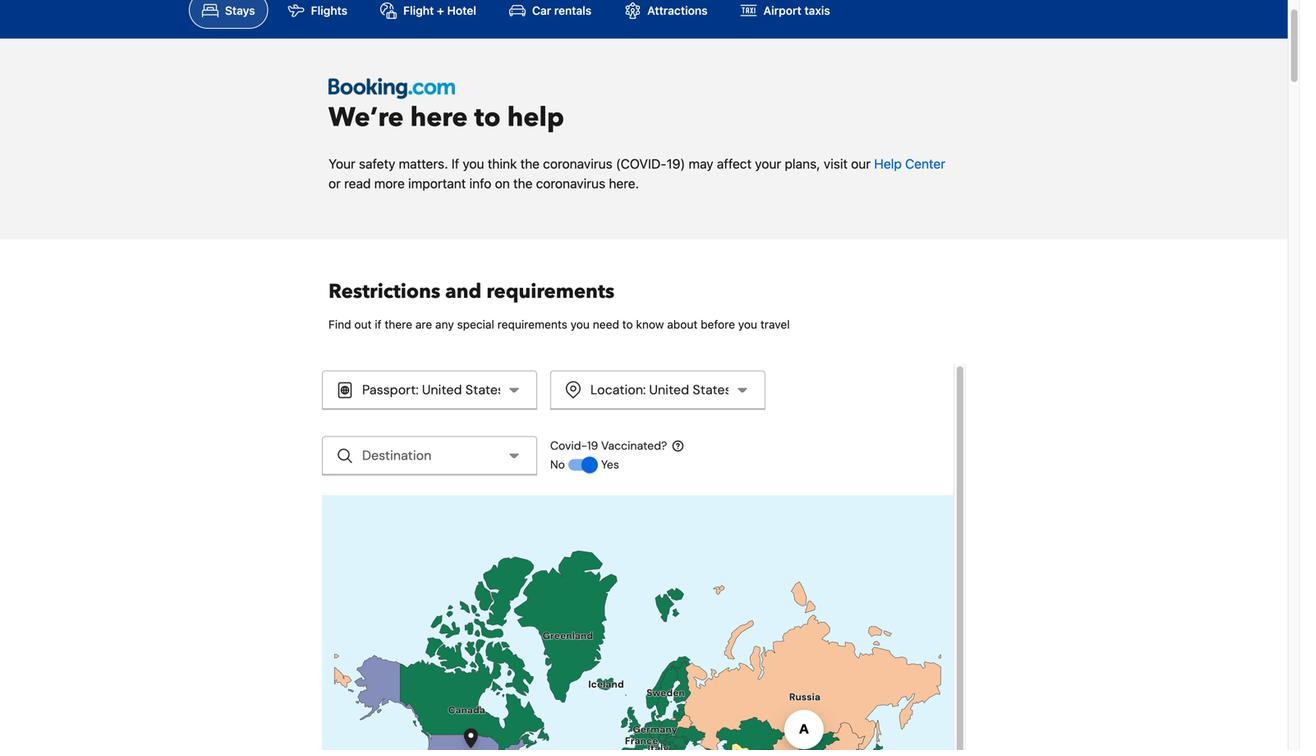 Task type: locate. For each thing, give the bounding box(es) containing it.
flights link
[[275, 0, 361, 29]]

about
[[667, 318, 698, 331]]

1 vertical spatial coronavirus
[[536, 176, 606, 191]]

flights
[[311, 4, 347, 17]]

coronavirus up here. on the top
[[543, 156, 613, 172]]

1 vertical spatial the
[[513, 176, 533, 191]]

the right on
[[513, 176, 533, 191]]

restrictions and requirements
[[329, 278, 615, 306]]

the right think
[[520, 156, 540, 172]]

flight
[[403, 4, 434, 17]]

you left travel
[[738, 318, 757, 331]]

requirements up find out if there are any special requirements you need to know about before you travel on the top
[[487, 278, 615, 306]]

your
[[755, 156, 781, 172]]

requirements right the special
[[497, 318, 568, 331]]

car rentals link
[[496, 0, 605, 29]]

1 horizontal spatial to
[[622, 318, 633, 331]]

affect
[[717, 156, 752, 172]]

stays link
[[189, 0, 268, 29]]

may
[[689, 156, 714, 172]]

attractions link
[[611, 0, 721, 29]]

0 vertical spatial coronavirus
[[543, 156, 613, 172]]

here.
[[609, 176, 639, 191]]

airport taxis
[[764, 4, 830, 17]]

safety
[[359, 156, 395, 172]]

0 horizontal spatial you
[[463, 156, 484, 172]]

think
[[488, 156, 517, 172]]

plans,
[[785, 156, 820, 172]]

read
[[344, 176, 371, 191]]

you inside your safety matters. if you think the coronavirus (covid-19) may affect your plans, visit our help center or read more important info on the coronavirus here.
[[463, 156, 484, 172]]

airport taxis link
[[727, 0, 843, 29]]

visit
[[824, 156, 848, 172]]

help
[[507, 100, 564, 136]]

booking.com logo image
[[329, 78, 455, 99]]

taxis
[[805, 4, 830, 17]]

coronavirus left here. on the top
[[536, 176, 606, 191]]

you
[[463, 156, 484, 172], [571, 318, 590, 331], [738, 318, 757, 331]]

our
[[851, 156, 871, 172]]

the
[[520, 156, 540, 172], [513, 176, 533, 191]]

requirements
[[487, 278, 615, 306], [497, 318, 568, 331]]

car rentals
[[532, 4, 592, 17]]

before
[[701, 318, 735, 331]]

know
[[636, 318, 664, 331]]

and
[[445, 278, 482, 306]]

to left 'help'
[[474, 100, 501, 136]]

there
[[385, 318, 412, 331]]

attractions
[[647, 4, 708, 17]]

your safety matters. if you think the coronavirus (covid-19) may affect your plans, visit our help center or read more important info on the coronavirus here.
[[329, 156, 946, 191]]

to
[[474, 100, 501, 136], [622, 318, 633, 331]]

if
[[452, 156, 459, 172]]

2 horizontal spatial you
[[738, 318, 757, 331]]

you left need
[[571, 318, 590, 331]]

to right need
[[622, 318, 633, 331]]

you right if
[[463, 156, 484, 172]]

any
[[435, 318, 454, 331]]

0 vertical spatial to
[[474, 100, 501, 136]]

flight + hotel
[[403, 4, 476, 17]]

coronavirus
[[543, 156, 613, 172], [536, 176, 606, 191]]

0 vertical spatial requirements
[[487, 278, 615, 306]]

info
[[469, 176, 492, 191]]

we're
[[329, 100, 404, 136]]

important
[[408, 176, 466, 191]]



Task type: vqa. For each thing, say whether or not it's contained in the screenshot.
QAR 195.89's OF
no



Task type: describe. For each thing, give the bounding box(es) containing it.
rentals
[[554, 4, 592, 17]]

your
[[329, 156, 355, 172]]

matters.
[[399, 156, 448, 172]]

find
[[329, 318, 351, 331]]

need
[[593, 318, 619, 331]]

special
[[457, 318, 494, 331]]

0 vertical spatial the
[[520, 156, 540, 172]]

car
[[532, 4, 551, 17]]

0 horizontal spatial to
[[474, 100, 501, 136]]

restrictions
[[329, 278, 440, 306]]

find out if there are any special requirements you need to know about before you travel
[[329, 318, 790, 331]]

1 vertical spatial to
[[622, 318, 633, 331]]

if
[[375, 318, 382, 331]]

more
[[374, 176, 405, 191]]

out
[[354, 318, 372, 331]]

help
[[874, 156, 902, 172]]

or
[[329, 176, 341, 191]]

+
[[437, 4, 444, 17]]

are
[[415, 318, 432, 331]]

on
[[495, 176, 510, 191]]

1 vertical spatial requirements
[[497, 318, 568, 331]]

1 horizontal spatial you
[[571, 318, 590, 331]]

(covid-
[[616, 156, 667, 172]]

travel
[[761, 318, 790, 331]]

hotel
[[447, 4, 476, 17]]

19)
[[667, 156, 685, 172]]

stays
[[225, 4, 255, 17]]

center
[[905, 156, 946, 172]]

help center link
[[874, 156, 946, 172]]

airport
[[764, 4, 802, 17]]

flight + hotel link
[[367, 0, 489, 29]]

here
[[410, 100, 468, 136]]

we're here to help
[[329, 100, 564, 136]]



